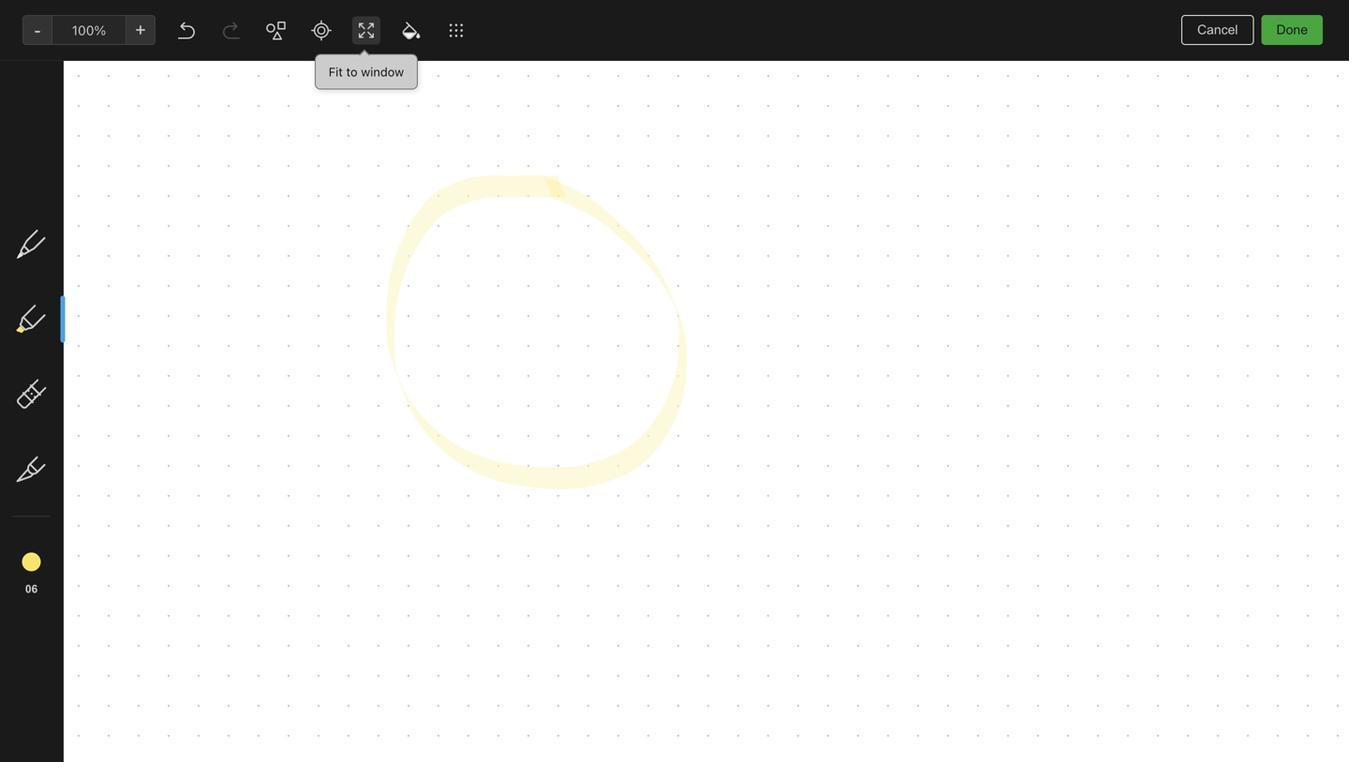 Task type: vqa. For each thing, say whether or not it's contained in the screenshot.
devices.
no



Task type: describe. For each thing, give the bounding box(es) containing it.
last edited on dec 14, 2023
[[597, 58, 767, 73]]

shared with me
[[41, 315, 135, 331]]

me
[[117, 315, 135, 331]]

sign
[[509, 141, 536, 157]]

meeting
[[421, 209, 471, 224]]

things
[[421, 368, 464, 383]]

1 horizontal spatial dec 5
[[421, 572, 452, 585]]

1 vertical spatial task
[[487, 158, 515, 173]]

new button
[[11, 98, 214, 132]]

share
[[1252, 15, 1289, 30]]

2023
[[735, 58, 767, 73]]

- left go
[[454, 192, 460, 207]]

only you
[[1172, 15, 1221, 29]]

Note Editor text field
[[0, 0, 1350, 762]]

14,
[[714, 58, 732, 73]]

tree containing home
[[0, 147, 225, 659]]

of
[[510, 209, 523, 224]]

notebooks link
[[0, 248, 224, 278]]

5 notes
[[247, 59, 293, 74]]

only
[[1172, 15, 1198, 29]]

notes
[[259, 59, 293, 74]]

0 horizontal spatial dec
[[255, 422, 276, 435]]

open
[[421, 141, 454, 157]]

add tag image
[[625, 732, 648, 755]]

organize
[[421, 389, 476, 404]]

work
[[421, 192, 451, 207]]

notes (
[[41, 184, 87, 200]]

- down start
[[540, 192, 546, 207]]

(
[[82, 185, 87, 199]]

morning inside "morning task open laptop - sign in - check task - check emails - start work - go on lunch - meeting - end of day"
[[421, 120, 474, 136]]

upgrade image
[[72, 683, 95, 706]]

thumbnail image for things to do organize files - morning task
[[240, 496, 395, 598]]

Search text field
[[24, 54, 201, 88]]

- inside 'things to do organize files - morning task'
[[511, 389, 517, 404]]

0 horizontal spatial 5
[[247, 59, 255, 74]]

0 vertical spatial check
[[445, 158, 484, 173]]

1 horizontal spatial 5
[[279, 422, 286, 435]]

add a reminder image
[[593, 732, 616, 755]]

tasks button
[[0, 207, 224, 237]]

emails
[[463, 175, 502, 190]]

2 horizontal spatial 5
[[445, 572, 452, 585]]

1 vertical spatial check
[[421, 175, 460, 190]]

2 vertical spatial dec
[[421, 572, 442, 585]]

morning task open laptop - sign in - check task - check emails - start work - go on lunch - meeting - end of day
[[421, 120, 546, 241]]

last
[[597, 58, 623, 73]]

settings image
[[191, 15, 214, 37]]

- down sign
[[518, 158, 524, 173]]

do
[[484, 368, 500, 383]]

dec inside "note window" element
[[687, 58, 711, 73]]

things to do organize files - morning task
[[421, 368, 517, 421]]

to
[[468, 368, 480, 383]]



Task type: locate. For each thing, give the bounding box(es) containing it.
shared with me link
[[0, 308, 224, 338]]

with
[[88, 315, 113, 331]]

- down go
[[474, 209, 480, 224]]

on
[[668, 58, 683, 73], [485, 192, 500, 207]]

0 vertical spatial task
[[477, 120, 506, 136]]

go
[[464, 192, 481, 207]]

all changes saved
[[1233, 736, 1335, 750]]

1 morning from the top
[[421, 120, 474, 136]]

2 morning from the top
[[421, 405, 471, 421]]

tasks
[[41, 214, 75, 230]]

notes
[[265, 19, 317, 41], [41, 184, 77, 200]]

on inside "morning task open laptop - sign in - check task - check emails - start work - go on lunch - meeting - end of day"
[[485, 192, 500, 207]]

edited
[[626, 58, 665, 73]]

1 horizontal spatial on
[[668, 58, 683, 73]]

laptop
[[458, 141, 496, 157]]

flower
[[255, 120, 297, 136]]

thumbnail image for morning task open laptop - sign in - check task - check emails - start work - go on lunch - meeting - end of day
[[240, 239, 395, 341]]

on right "edited"
[[668, 58, 683, 73]]

thumbnail image
[[240, 239, 395, 341], [406, 277, 562, 341], [240, 496, 395, 598]]

1 horizontal spatial notes
[[265, 19, 317, 41]]

saved
[[1302, 736, 1335, 750]]

1 vertical spatial 5
[[279, 422, 286, 435]]

tree
[[0, 147, 225, 659]]

expand notebooks image
[[5, 256, 20, 271]]

- right in
[[436, 158, 442, 173]]

0 horizontal spatial on
[[485, 192, 500, 207]]

0 vertical spatial dec
[[687, 58, 711, 73]]

check
[[445, 158, 484, 173], [421, 175, 460, 190]]

home
[[41, 154, 77, 170]]

task up laptop
[[477, 120, 506, 136]]

1 vertical spatial notes
[[41, 184, 77, 200]]

notebooks
[[42, 255, 108, 271]]

dec 5
[[255, 422, 286, 435], [421, 572, 452, 585]]

check up the work
[[421, 175, 460, 190]]

0 horizontal spatial dec 5
[[255, 422, 286, 435]]

0 vertical spatial on
[[668, 58, 683, 73]]

tags button
[[0, 278, 224, 308]]

2 vertical spatial task
[[475, 405, 502, 421]]

trash link
[[0, 350, 224, 380]]

note window element
[[0, 0, 1350, 762]]

all
[[1233, 736, 1247, 750]]

morning
[[421, 120, 474, 136], [421, 405, 471, 421]]

0 vertical spatial morning
[[421, 120, 474, 136]]

morning inside 'things to do organize files - morning task'
[[421, 405, 471, 421]]

0 vertical spatial 5
[[247, 59, 255, 74]]

- up lunch at the left of page
[[506, 175, 512, 190]]

morning up open
[[421, 120, 474, 136]]

notes up notes
[[265, 19, 317, 41]]

5
[[247, 59, 255, 74], [279, 422, 286, 435], [445, 572, 452, 585]]

task inside 'things to do organize files - morning task'
[[475, 405, 502, 421]]

tags
[[42, 286, 71, 301]]

notes for notes (
[[41, 184, 77, 200]]

2 horizontal spatial dec
[[687, 58, 711, 73]]

changes
[[1250, 736, 1298, 750]]

files
[[479, 389, 507, 404]]

1 horizontal spatial dec
[[421, 572, 442, 585]]

task up the "emails"
[[487, 158, 515, 173]]

2 vertical spatial 5
[[445, 572, 452, 585]]

1 vertical spatial morning
[[421, 405, 471, 421]]

1 vertical spatial dec 5
[[421, 572, 452, 585]]

on inside "note window" element
[[668, 58, 683, 73]]

day
[[421, 225, 443, 241]]

morning down the organize in the left of the page
[[421, 405, 471, 421]]

flower button
[[240, 105, 395, 341]]

share button
[[1236, 7, 1305, 37]]

- right files
[[511, 389, 517, 404]]

- left sign
[[499, 141, 505, 157]]

lunch
[[503, 192, 536, 207]]

you
[[1201, 15, 1221, 29]]

-
[[499, 141, 505, 157], [436, 158, 442, 173], [518, 158, 524, 173], [506, 175, 512, 190], [454, 192, 460, 207], [540, 192, 546, 207], [474, 209, 480, 224], [511, 389, 517, 404]]

None search field
[[24, 54, 201, 88]]

1 vertical spatial dec
[[255, 422, 276, 435]]

task down files
[[475, 405, 502, 421]]

end
[[484, 209, 507, 224]]

in
[[421, 158, 432, 173]]

home link
[[0, 147, 225, 177]]

new
[[41, 107, 68, 123]]

0 vertical spatial dec 5
[[255, 422, 286, 435]]

on up end
[[485, 192, 500, 207]]

shared
[[41, 315, 84, 331]]

dec
[[687, 58, 711, 73], [255, 422, 276, 435], [421, 572, 442, 585]]

check down laptop
[[445, 158, 484, 173]]

notes for notes
[[265, 19, 317, 41]]

0 horizontal spatial notes
[[41, 184, 77, 200]]

notes left ( on the top left of page
[[41, 184, 77, 200]]

sharks!
[[255, 368, 303, 383]]

task
[[477, 120, 506, 136], [487, 158, 515, 173], [475, 405, 502, 421]]

trash
[[41, 357, 75, 372]]

1 vertical spatial on
[[485, 192, 500, 207]]

0 vertical spatial notes
[[265, 19, 317, 41]]

start
[[515, 175, 545, 190]]



